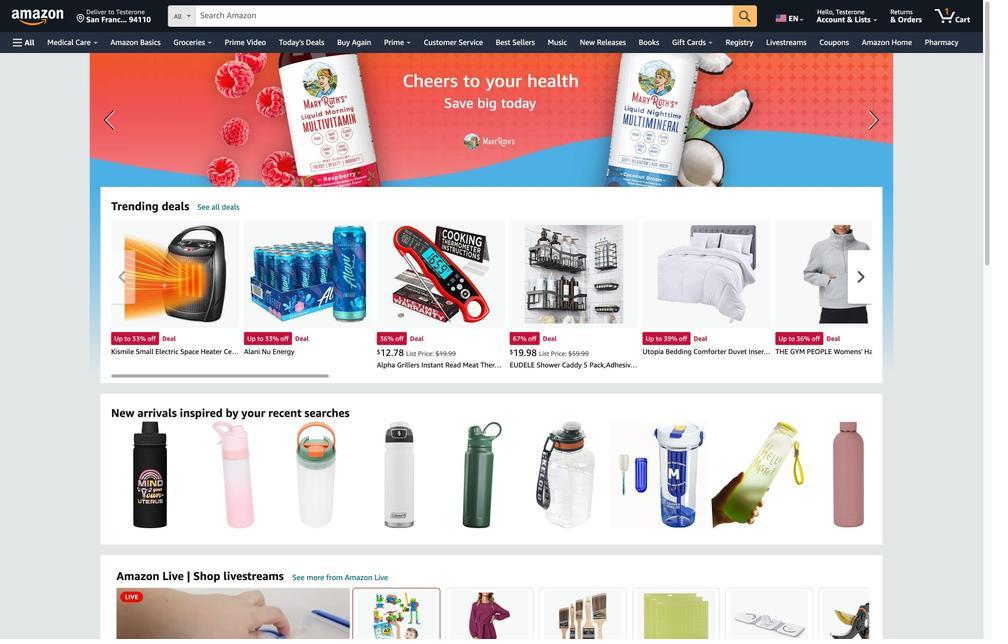 Task type: vqa. For each thing, say whether or not it's contained in the screenshot.
the 'alert' Image on the top
no



Task type: describe. For each thing, give the bounding box(es) containing it.
kichvoe sports water bottle, large plastic water bottle 1.6 l portable sports drinking travel water bottle camping water... image
[[536, 421, 595, 529]]

amazon image
[[12, 10, 64, 26]]

bcoath sports water bottle large water bottle hydrate drinking bottle sports bottle gym bottle motivational water bottle... image
[[712, 421, 804, 529]]

kismile small electric space heater ceramic space heater,portable heater fan for office with adjustable thermostat and... image
[[125, 225, 226, 324]]

r.vivimos women's autumn winter cotton long sleeves elegant knitted bodycon tie waist sweater pencil dress image
[[469, 593, 511, 639]]

carousel next slide image
[[858, 271, 865, 283]]

alpha grillers instant read meat thermometer for grill and cooking. best waterproof ultra fast thermometer with backlight... image
[[392, 225, 491, 324]]

1 list from the top
[[111, 221, 992, 372]]

lenine water bottle with straw water bottle filter cute water bottles for school reusable sports water jug clear water... image
[[610, 421, 706, 529]]

brickyard building blocks stem toys - educational building toys for kids ages 4-8 with 101 pieces, tools, design guide and toy storage box, gift for boys & girls image
[[372, 593, 421, 639]]

2 list from the top
[[111, 421, 992, 529]]

navigation navigation
[[0, 0, 984, 53]]

750ml large capacity stainless steel small mouth thermos cup engraved handle portable outdoor sports water bottle (dk.pink) image
[[833, 421, 865, 529]]

none submit inside the navigation navigation
[[733, 5, 757, 27]]

video player region
[[117, 588, 350, 639]]

qizyoqa mind your own uterus feminism water bottle 18oz stainless steel insulated water bottles with spout lid sports... image
[[133, 421, 167, 529]]

sponsored ad element
[[90, 53, 894, 375]]



Task type: locate. For each thing, give the bounding box(es) containing it.
the gym people womens' half zip pullover fleece stand collar crop sweatshirt with pockets thumb hole image
[[803, 225, 877, 324]]

bestoyard stainless steel cup big water jug outdoor water bottle milk carton water bottle drink bottle motivational... image
[[463, 421, 502, 529]]

ucomx nano 3 in 1 wireless charger for iphone,magnetic foldable 3 in 1 charging station,travel charger for multple devices for iphone 15/14/13/12 series,airpods pro,iwatch(adapter included) image
[[733, 612, 807, 639]]

alani nu energy image
[[250, 225, 367, 324]]

eudele shower caddy 5 pack,adhesive shower organizer for bathroom storage&home decor&kitchen,no drilling,large... image
[[525, 225, 624, 324]]

main content
[[0, 53, 992, 639]]

overlay element
[[117, 588, 350, 639]]

1 vertical spatial list
[[111, 421, 992, 529]]

coleman switch autospout insulated stainless steel water bottle, 24oz, white image
[[384, 421, 415, 529]]

Search Amazon text field
[[196, 6, 733, 26]]

amosfun water cup gallon water bottles beverages bottles one gallon water bottle drinking tumbler water gallon coffee... image
[[212, 421, 254, 529]]

cricut standardgrip machine mats 12in x 12in, reusable cutting mats for crafts with protective film, use with cardstock, iron on, vinyl and more, compatible with cricut explore & maker (3 count) image
[[644, 593, 709, 639]]

none search field inside the navigation navigation
[[168, 5, 757, 28]]

None submit
[[733, 5, 757, 27]]

pro grade - paint brushes - 5 ea - paint brush set image
[[559, 593, 607, 639]]

utopia bedding comforter duvet insert - quilted comforter with corner tabs - box stitched down alternative comforter image
[[658, 225, 757, 324]]

premium bypass pruning shears for your garden - heavy-duty, ultra sharp pruners w/soft cushion grip handle made with japanese grade high carbon steel - perfectly cutting through anything in your yard image
[[830, 593, 896, 639]]

0 vertical spatial list
[[111, 221, 992, 372]]

list
[[111, 221, 992, 372], [111, 421, 992, 529]]

carousel previous slide image
[[118, 271, 125, 283]]

None search field
[[168, 5, 757, 28]]

aboofan sports cup drinking water bottle basketball water water 1 gallon water bottle soccer water bottles water cup... image
[[296, 421, 337, 529]]



